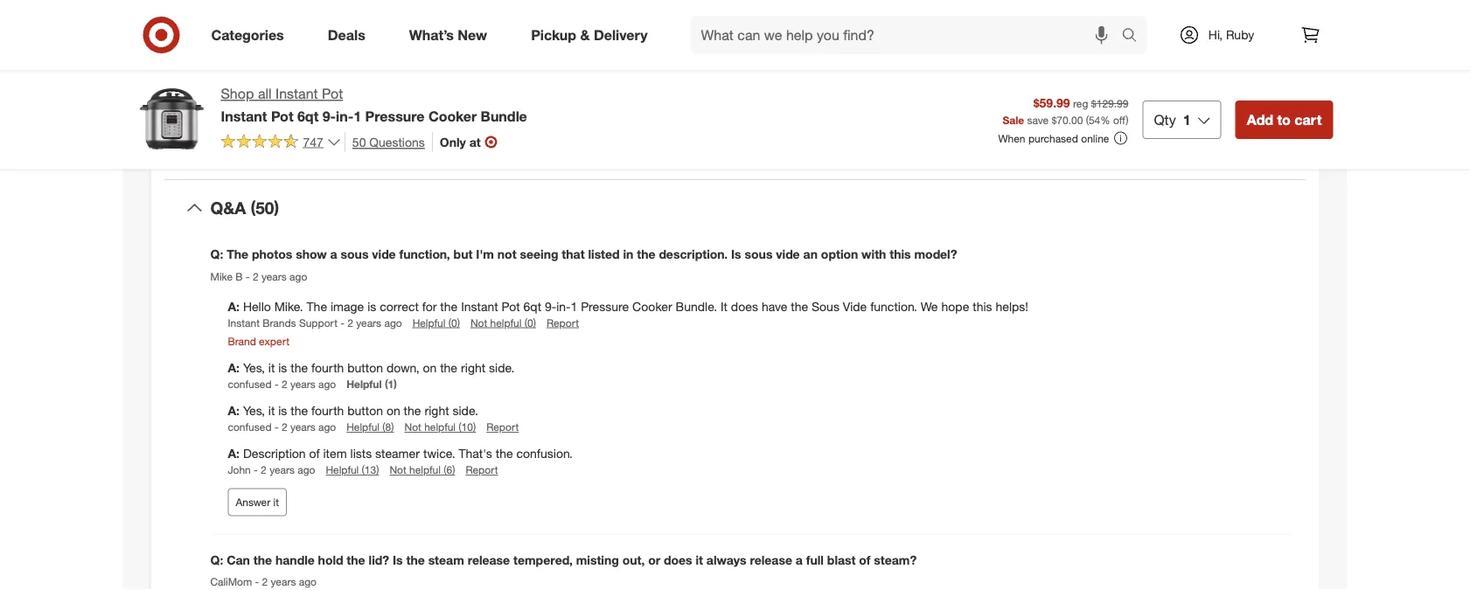 Task type: describe. For each thing, give the bounding box(es) containing it.
helpful for helpful  (8)
[[347, 421, 380, 434]]

not
[[497, 247, 517, 262]]

is inside q: the photos show a sous vide function, but i'm not seeing that listed in the description.  is sous vide an option with this model? mike b - 2 years ago
[[731, 247, 741, 262]]

model?
[[914, 247, 957, 262]]

helpful  (13)
[[326, 464, 379, 477]]

add
[[1247, 111, 1274, 128]]

confusion.
[[516, 446, 573, 462]]

helpful for confusion.
[[409, 464, 441, 477]]

(0) inside button
[[448, 316, 460, 329]]

1 horizontal spatial 9-
[[545, 299, 556, 314]]

the inside q: the photos show a sous vide function, but i'm not seeing that listed in the description.  is sous vide an option with this model? mike b - 2 years ago
[[227, 247, 248, 262]]

not for that's
[[390, 464, 406, 477]]

that
[[562, 247, 585, 262]]

yes, for yes, it is the fourth button on the right side.
[[243, 403, 265, 419]]

qty 1
[[1154, 111, 1191, 128]]

- up description
[[275, 421, 279, 434]]

hi,
[[1209, 27, 1223, 42]]

expert
[[259, 335, 290, 348]]

john
[[228, 464, 251, 477]]

with
[[862, 247, 886, 262]]

ago inside q: can the handle hold the lid?  is the steam release tempered, misting out, or does it always release a full blast of steam? calimom - 2 years ago
[[299, 575, 317, 589]]

of inside q: can the handle hold the lid?  is the steam release tempered, misting out, or does it always release a full blast of steam? calimom - 2 years ago
[[859, 552, 871, 568]]

ago inside q: the photos show a sous vide function, but i'm not seeing that listed in the description.  is sous vide an option with this model? mike b - 2 years ago
[[290, 270, 307, 283]]

answer
[[236, 496, 270, 509]]

- inside q: can the handle hold the lid?  is the steam release tempered, misting out, or does it always release a full blast of steam? calimom - 2 years ago
[[255, 575, 259, 589]]

only
[[440, 134, 466, 149]]

not helpful  (10)
[[405, 421, 476, 434]]

helpful for right
[[424, 421, 456, 434]]

to
[[1277, 111, 1291, 128]]

listed
[[588, 247, 620, 262]]

in
[[623, 247, 634, 262]]

steam
[[428, 552, 464, 568]]

is for down,
[[278, 360, 287, 376]]

button for on
[[347, 403, 383, 419]]

(6)
[[444, 464, 455, 477]]

- down image
[[340, 316, 345, 329]]

helpful  (8) button
[[347, 420, 394, 435]]

online
[[1081, 132, 1109, 145]]

(0) inside button
[[525, 316, 536, 329]]

helpful  (13) button
[[326, 463, 379, 478]]

helpful (1)
[[347, 378, 397, 391]]

pickup
[[531, 26, 576, 43]]

- inside q: the photos show a sous vide function, but i'm not seeing that listed in the description.  is sous vide an option with this model? mike b - 2 years ago
[[246, 270, 250, 283]]

2 inside q: can the handle hold the lid?  is the steam release tempered, misting out, or does it always release a full blast of steam? calimom - 2 years ago
[[262, 575, 268, 589]]

when purchased online
[[998, 132, 1109, 145]]

- down expert
[[275, 378, 279, 391]]

2 inside q: the photos show a sous vide function, but i'm not seeing that listed in the description.  is sous vide an option with this model? mike b - 2 years ago
[[253, 270, 259, 283]]

categories
[[211, 26, 284, 43]]

$
[[1052, 113, 1057, 126]]

2 release from the left
[[750, 552, 792, 568]]

the right can
[[253, 552, 272, 568]]

fourth for down,
[[311, 360, 344, 376]]

50
[[352, 134, 366, 149]]

1 horizontal spatial on
[[423, 360, 437, 376]]

not helpful  (10) button
[[405, 420, 476, 435]]

0 vertical spatial not
[[470, 316, 487, 329]]

show
[[296, 247, 327, 262]]

instant right all
[[276, 85, 318, 102]]

$59.99 reg $129.99 sale save $ 70.00 ( 54 % off )
[[1003, 95, 1129, 126]]

have
[[762, 299, 787, 314]]

the up not helpful  (10)
[[404, 403, 421, 419]]

seeing
[[520, 247, 558, 262]]

qty
[[1154, 111, 1176, 128]]

photos
[[252, 247, 292, 262]]

answer it button
[[228, 488, 287, 516]]

report button for yes, it is the fourth button on the right side.
[[486, 420, 519, 435]]

q&a
[[210, 198, 246, 218]]

helpful for helpful  (0)
[[413, 316, 446, 329]]

down,
[[387, 360, 419, 376]]

does inside q: can the handle hold the lid?  is the steam release tempered, misting out, or does it always release a full blast of steam? calimom - 2 years ago
[[664, 552, 692, 568]]

a: for a: hello mike. the image is correct for the instant pot 6qt 9-in-1 pressure cooker bundle. it does have the sous vide function.  we hope this helps!
[[228, 299, 240, 314]]

1 vertical spatial right
[[425, 403, 449, 419]]

confused - 2 years ago for yes, it is the fourth button down, on the right side.
[[228, 378, 336, 391]]

ago down the correct
[[384, 316, 402, 329]]

1 horizontal spatial this
[[973, 299, 992, 314]]

the right down,
[[440, 360, 457, 376]]

what's
[[409, 26, 454, 43]]

q: for can
[[210, 552, 223, 568]]

&
[[580, 26, 590, 43]]

2 down image
[[347, 316, 353, 329]]

0 vertical spatial pot
[[322, 85, 343, 102]]

helpful for helpful (1)
[[347, 378, 382, 391]]

report for a: yes, it is the fourth button on the right side.
[[486, 421, 519, 434]]

)
[[1126, 113, 1129, 126]]

function.
[[870, 299, 917, 314]]

instant brands support - 2 years ago
[[228, 316, 402, 329]]

(
[[1086, 113, 1089, 126]]

years down description
[[269, 464, 295, 477]]

in- inside shop all instant pot instant pot 6qt 9-in-1 pressure cooker bundle
[[336, 107, 354, 125]]

2 up description
[[282, 421, 287, 434]]

report button for description of item lists steamer twice. that's the confusion.
[[466, 463, 498, 478]]

2 vide from the left
[[776, 247, 800, 262]]

(1)
[[385, 378, 397, 391]]

a: description of item lists steamer twice. that's the confusion.
[[228, 446, 573, 462]]

ago up item
[[318, 421, 336, 434]]

not helpful  (0) button
[[470, 315, 536, 330]]

that's
[[459, 446, 492, 462]]

at
[[469, 134, 481, 149]]

blast
[[827, 552, 856, 568]]

1 vide from the left
[[372, 247, 396, 262]]

calimom
[[210, 575, 252, 589]]

(50)
[[251, 198, 279, 218]]

i'm
[[476, 247, 494, 262]]

1 vertical spatial pot
[[271, 107, 293, 125]]

what's new
[[409, 26, 487, 43]]

a: yes, it is the fourth button on the right side.
[[228, 403, 478, 419]]

1 horizontal spatial in-
[[556, 299, 571, 314]]

a: hello mike. the image is correct for the instant pot 6qt 9-in-1 pressure cooker bundle. it does have the sous vide function.  we hope this helps!
[[228, 299, 1029, 314]]

1 horizontal spatial 1
[[571, 299, 578, 314]]

always
[[707, 552, 747, 568]]

(8)
[[383, 421, 394, 434]]

deals
[[328, 26, 365, 43]]

the left steam
[[406, 552, 425, 568]]

shop
[[221, 85, 254, 102]]

not helpful  (6) button
[[390, 463, 455, 478]]

the down instant brands support - 2 years ago
[[291, 360, 308, 376]]

instant down the shop
[[221, 107, 267, 125]]

0 vertical spatial right
[[461, 360, 486, 376]]

What can we help you find? suggestions appear below search field
[[691, 16, 1126, 54]]

years down image
[[356, 316, 381, 329]]

1 release from the left
[[468, 552, 510, 568]]

full
[[806, 552, 824, 568]]

years up a: yes, it is the fourth button on the right side.
[[290, 378, 315, 391]]

$129.99
[[1091, 97, 1129, 110]]

q: for the
[[210, 247, 223, 262]]

sous
[[812, 299, 840, 314]]

50 questions link
[[344, 132, 425, 152]]

2 down description
[[261, 464, 267, 477]]

cooker inside shop all instant pot instant pot 6qt 9-in-1 pressure cooker bundle
[[429, 107, 477, 125]]

a: yes, it is the fourth button down, on the right side.
[[228, 360, 515, 376]]

delivery
[[594, 26, 648, 43]]

the left lid?
[[347, 552, 365, 568]]

helpful  (8)
[[347, 421, 394, 434]]

hold
[[318, 552, 343, 568]]

questions
[[369, 134, 425, 149]]

747
[[303, 134, 323, 149]]

it down expert
[[268, 360, 275, 376]]

the right 'have'
[[791, 299, 808, 314]]

it inside button
[[273, 496, 279, 509]]

only at
[[440, 134, 481, 149]]

1 horizontal spatial cooker
[[632, 299, 672, 314]]

is for on
[[278, 403, 287, 419]]

pressure inside shop all instant pot instant pot 6qt 9-in-1 pressure cooker bundle
[[365, 107, 425, 125]]



Task type: locate. For each thing, give the bounding box(es) containing it.
report for a: description of item lists steamer twice. that's the confusion.
[[466, 464, 498, 477]]

shop all instant pot instant pot 6qt 9-in-1 pressure cooker bundle
[[221, 85, 527, 125]]

2 horizontal spatial pot
[[502, 299, 520, 314]]

2 right calimom
[[262, 575, 268, 589]]

1 sous from the left
[[341, 247, 369, 262]]

cooker left bundle.
[[632, 299, 672, 314]]

2 fourth from the top
[[311, 403, 344, 419]]

report
[[547, 316, 579, 329], [486, 421, 519, 434], [466, 464, 498, 477]]

all
[[258, 85, 272, 102]]

search
[[1114, 28, 1156, 45]]

2 vertical spatial report
[[466, 464, 498, 477]]

2 down expert
[[282, 378, 287, 391]]

a:
[[228, 299, 240, 314], [228, 360, 240, 376], [228, 403, 240, 419], [228, 446, 240, 462]]

image
[[331, 299, 364, 314]]

report button
[[547, 315, 579, 330], [486, 420, 519, 435], [466, 463, 498, 478]]

-
[[246, 270, 250, 283], [340, 316, 345, 329], [275, 378, 279, 391], [275, 421, 279, 434], [254, 464, 258, 477], [255, 575, 259, 589]]

6qt up not helpful  (0) in the bottom of the page
[[524, 299, 541, 314]]

1 horizontal spatial a
[[796, 552, 803, 568]]

button up helpful (1)
[[347, 360, 383, 376]]

right
[[461, 360, 486, 376], [425, 403, 449, 419]]

brands
[[263, 316, 296, 329]]

1 vertical spatial confused - 2 years ago
[[228, 421, 336, 434]]

helpful  (0)
[[413, 316, 460, 329]]

on
[[423, 360, 437, 376], [387, 403, 400, 419]]

right up not helpful  (10)
[[425, 403, 449, 419]]

brand expert
[[228, 335, 290, 348]]

twice.
[[423, 446, 455, 462]]

0 vertical spatial button
[[347, 360, 383, 376]]

of left item
[[309, 446, 320, 462]]

an
[[803, 247, 818, 262]]

helpful down a: yes, it is the fourth button down, on the right side.
[[347, 378, 382, 391]]

1
[[354, 107, 361, 125], [1183, 111, 1191, 128], [571, 299, 578, 314]]

pressure up questions
[[365, 107, 425, 125]]

description
[[243, 446, 306, 462]]

(0) down seeing
[[525, 316, 536, 329]]

2 right b
[[253, 270, 259, 283]]

yes, for yes, it is the fourth button down, on the right side.
[[243, 360, 265, 376]]

- right b
[[246, 270, 250, 283]]

1 vertical spatial 6qt
[[524, 299, 541, 314]]

1 confused from the top
[[228, 378, 272, 391]]

confused - 2 years ago for yes, it is the fourth button on the right side.
[[228, 421, 336, 434]]

confused for yes, it is the fourth button on the right side.
[[228, 421, 272, 434]]

q: inside q: can the handle hold the lid?  is the steam release tempered, misting out, or does it always release a full blast of steam? calimom - 2 years ago
[[210, 552, 223, 568]]

of
[[309, 446, 320, 462], [859, 552, 871, 568]]

1 vertical spatial is
[[393, 552, 403, 568]]

off
[[1113, 113, 1126, 126]]

answer it
[[236, 496, 279, 509]]

1 vertical spatial q:
[[210, 552, 223, 568]]

hello
[[243, 299, 271, 314]]

1 q: from the top
[[210, 247, 223, 262]]

the right in
[[637, 247, 656, 262]]

search button
[[1114, 16, 1156, 58]]

2 vertical spatial helpful
[[409, 464, 441, 477]]

pressure down q: the photos show a sous vide function, but i'm not seeing that listed in the description.  is sous vide an option with this model? mike b - 2 years ago
[[581, 299, 629, 314]]

0 vertical spatial the
[[227, 247, 248, 262]]

a right show
[[330, 247, 337, 262]]

but
[[454, 247, 473, 262]]

0 vertical spatial confused
[[228, 378, 272, 391]]

0 horizontal spatial (0)
[[448, 316, 460, 329]]

1 vertical spatial is
[[278, 360, 287, 376]]

1 vertical spatial button
[[347, 403, 383, 419]]

0 horizontal spatial sous
[[341, 247, 369, 262]]

years up description
[[290, 421, 315, 434]]

does right it in the bottom of the page
[[731, 299, 758, 314]]

the inside q: the photos show a sous vide function, but i'm not seeing that listed in the description.  is sous vide an option with this model? mike b - 2 years ago
[[637, 247, 656, 262]]

0 vertical spatial 9-
[[322, 107, 336, 125]]

1 right qty
[[1183, 111, 1191, 128]]

0 horizontal spatial does
[[664, 552, 692, 568]]

helpful down item
[[326, 464, 359, 477]]

report button right (10)
[[486, 420, 519, 435]]

in-
[[336, 107, 354, 125], [556, 299, 571, 314]]

is down expert
[[278, 360, 287, 376]]

1 horizontal spatial of
[[859, 552, 871, 568]]

cart
[[1295, 111, 1322, 128]]

this inside q: the photos show a sous vide function, but i'm not seeing that listed in the description.  is sous vide an option with this model? mike b - 2 years ago
[[890, 247, 911, 262]]

deals link
[[313, 16, 387, 54]]

q: inside q: the photos show a sous vide function, but i'm not seeing that listed in the description.  is sous vide an option with this model? mike b - 2 years ago
[[210, 247, 223, 262]]

years inside q: can the handle hold the lid?  is the steam release tempered, misting out, or does it always release a full blast of steam? calimom - 2 years ago
[[271, 575, 296, 589]]

mike.
[[274, 299, 303, 314]]

1 (0) from the left
[[448, 316, 460, 329]]

report down that's
[[466, 464, 498, 477]]

1 vertical spatial confused
[[228, 421, 272, 434]]

report button down that's
[[466, 463, 498, 478]]

helpful for helpful  (13)
[[326, 464, 359, 477]]

right down not helpful  (0) button
[[461, 360, 486, 376]]

1 up 50
[[354, 107, 361, 125]]

mike
[[210, 270, 233, 283]]

2 confused from the top
[[228, 421, 272, 434]]

0 vertical spatial fourth
[[311, 360, 344, 376]]

1 confused - 2 years ago from the top
[[228, 378, 336, 391]]

a: for a: yes, it is the fourth button down, on the right side.
[[228, 360, 240, 376]]

in- up 50
[[336, 107, 354, 125]]

0 horizontal spatial on
[[387, 403, 400, 419]]

the
[[637, 247, 656, 262], [440, 299, 458, 314], [791, 299, 808, 314], [291, 360, 308, 376], [440, 360, 457, 376], [291, 403, 308, 419], [404, 403, 421, 419], [496, 446, 513, 462], [253, 552, 272, 568], [347, 552, 365, 568], [406, 552, 425, 568]]

(13)
[[362, 464, 379, 477]]

ago up a: yes, it is the fourth button on the right side.
[[318, 378, 336, 391]]

1 horizontal spatial right
[[461, 360, 486, 376]]

0 vertical spatial side.
[[489, 360, 515, 376]]

lid?
[[369, 552, 389, 568]]

1 horizontal spatial is
[[731, 247, 741, 262]]

vide
[[843, 299, 867, 314]]

747 link
[[221, 132, 341, 153]]

button up the helpful  (8)
[[347, 403, 383, 419]]

pot up not helpful  (0) in the bottom of the page
[[502, 299, 520, 314]]

categories link
[[196, 16, 306, 54]]

3 a: from the top
[[228, 403, 240, 419]]

this
[[890, 247, 911, 262], [973, 299, 992, 314]]

1 vertical spatial on
[[387, 403, 400, 419]]

1 vertical spatial this
[[973, 299, 992, 314]]

1 horizontal spatial release
[[750, 552, 792, 568]]

0 horizontal spatial right
[[425, 403, 449, 419]]

2 (0) from the left
[[525, 316, 536, 329]]

does right or
[[664, 552, 692, 568]]

q: up mike in the top of the page
[[210, 247, 223, 262]]

hi, ruby
[[1209, 27, 1254, 42]]

a left full
[[796, 552, 803, 568]]

confused
[[228, 378, 272, 391], [228, 421, 272, 434]]

item
[[323, 446, 347, 462]]

6qt up 747
[[297, 107, 319, 125]]

sale
[[1003, 113, 1024, 126]]

2 vertical spatial pot
[[502, 299, 520, 314]]

add to cart
[[1247, 111, 1322, 128]]

2 yes, from the top
[[243, 403, 265, 419]]

not helpful  (0)
[[470, 316, 536, 329]]

instant up not helpful  (0) in the bottom of the page
[[461, 299, 498, 314]]

it
[[721, 299, 728, 314]]

button for down,
[[347, 360, 383, 376]]

helpful  (0) button
[[413, 315, 460, 330]]

1 fourth from the top
[[311, 360, 344, 376]]

0 vertical spatial yes,
[[243, 360, 265, 376]]

the up b
[[227, 247, 248, 262]]

helpful
[[413, 316, 446, 329], [347, 378, 382, 391], [347, 421, 380, 434], [326, 464, 359, 477]]

1 vertical spatial pressure
[[581, 299, 629, 314]]

6qt
[[297, 107, 319, 125], [524, 299, 541, 314]]

release
[[468, 552, 510, 568], [750, 552, 792, 568]]

is
[[731, 247, 741, 262], [393, 552, 403, 568]]

ago down description
[[298, 464, 315, 477]]

0 horizontal spatial of
[[309, 446, 320, 462]]

the
[[227, 247, 248, 262], [307, 299, 327, 314]]

is inside q: can the handle hold the lid?  is the steam release tempered, misting out, or does it always release a full blast of steam? calimom - 2 years ago
[[393, 552, 403, 568]]

0 vertical spatial helpful
[[490, 316, 522, 329]]

1 horizontal spatial (0)
[[525, 316, 536, 329]]

1 vertical spatial 9-
[[545, 299, 556, 314]]

not for on
[[405, 421, 421, 434]]

it inside q: can the handle hold the lid?  is the steam release tempered, misting out, or does it always release a full blast of steam? calimom - 2 years ago
[[696, 552, 703, 568]]

this right hope
[[973, 299, 992, 314]]

report right not helpful  (0) in the bottom of the page
[[547, 316, 579, 329]]

pot up 747 link
[[271, 107, 293, 125]]

0 horizontal spatial release
[[468, 552, 510, 568]]

0 horizontal spatial in-
[[336, 107, 354, 125]]

confused for yes, it is the fourth button down, on the right side.
[[228, 378, 272, 391]]

sous down q&a (50) dropdown button
[[745, 247, 773, 262]]

0 vertical spatial q:
[[210, 247, 223, 262]]

0 horizontal spatial a
[[330, 247, 337, 262]]

2 button from the top
[[347, 403, 383, 419]]

it up description
[[268, 403, 275, 419]]

9- inside shop all instant pot instant pot 6qt 9-in-1 pressure cooker bundle
[[322, 107, 336, 125]]

1 down q: the photos show a sous vide function, but i'm not seeing that listed in the description.  is sous vide an option with this model? mike b - 2 years ago
[[571, 299, 578, 314]]

release right steam
[[468, 552, 510, 568]]

1 vertical spatial the
[[307, 299, 327, 314]]

is right description.
[[731, 247, 741, 262]]

a inside q: can the handle hold the lid?  is the steam release tempered, misting out, or does it always release a full blast of steam? calimom - 2 years ago
[[796, 552, 803, 568]]

steamer
[[375, 446, 420, 462]]

pressure
[[365, 107, 425, 125], [581, 299, 629, 314]]

a inside q: the photos show a sous vide function, but i'm not seeing that listed in the description.  is sous vide an option with this model? mike b - 2 years ago
[[330, 247, 337, 262]]

- right the john
[[254, 464, 258, 477]]

the right that's
[[496, 446, 513, 462]]

0 vertical spatial is
[[367, 299, 376, 314]]

q:
[[210, 247, 223, 262], [210, 552, 223, 568]]

confused - 2 years ago down expert
[[228, 378, 336, 391]]

1 vertical spatial yes,
[[243, 403, 265, 419]]

0 horizontal spatial 1
[[354, 107, 361, 125]]

option
[[821, 247, 858, 262]]

0 vertical spatial this
[[890, 247, 911, 262]]

2 a: from the top
[[228, 360, 240, 376]]

0 vertical spatial on
[[423, 360, 437, 376]]

what's new link
[[394, 16, 509, 54]]

helpful down the not
[[490, 316, 522, 329]]

of right blast
[[859, 552, 871, 568]]

q: can the handle hold the lid?  is the steam release tempered, misting out, or does it always release a full blast of steam? calimom - 2 years ago
[[210, 552, 917, 589]]

0 vertical spatial in-
[[336, 107, 354, 125]]

q: the photos show a sous vide function, but i'm not seeing that listed in the description.  is sous vide an option with this model? mike b - 2 years ago
[[210, 247, 957, 283]]

9- up 747
[[322, 107, 336, 125]]

fourth
[[311, 360, 344, 376], [311, 403, 344, 419]]

0 vertical spatial report
[[547, 316, 579, 329]]

side. up (10)
[[453, 403, 478, 419]]

(0) left not helpful  (0) in the bottom of the page
[[448, 316, 460, 329]]

years down photos
[[261, 270, 287, 283]]

0 horizontal spatial side.
[[453, 403, 478, 419]]

0 vertical spatial confused - 2 years ago
[[228, 378, 336, 391]]

1 vertical spatial helpful
[[424, 421, 456, 434]]

lists
[[350, 446, 372, 462]]

1 vertical spatial not
[[405, 421, 421, 434]]

0 horizontal spatial pressure
[[365, 107, 425, 125]]

is right lid?
[[393, 552, 403, 568]]

1 vertical spatial in-
[[556, 299, 571, 314]]

0 vertical spatial does
[[731, 299, 758, 314]]

2 q: from the top
[[210, 552, 223, 568]]

2 vertical spatial is
[[278, 403, 287, 419]]

1 vertical spatial fourth
[[311, 403, 344, 419]]

6qt inside shop all instant pot instant pot 6qt 9-in-1 pressure cooker bundle
[[297, 107, 319, 125]]

0 horizontal spatial vide
[[372, 247, 396, 262]]

cooker up only
[[429, 107, 477, 125]]

not right helpful  (0) at the left of page
[[470, 316, 487, 329]]

side.
[[489, 360, 515, 376], [453, 403, 478, 419]]

confused up description
[[228, 421, 272, 434]]

cooker
[[429, 107, 477, 125], [632, 299, 672, 314]]

it right answer
[[273, 496, 279, 509]]

helpful down twice.
[[409, 464, 441, 477]]

years inside q: the photos show a sous vide function, but i'm not seeing that listed in the description.  is sous vide an option with this model? mike b - 2 years ago
[[261, 270, 287, 283]]

years
[[261, 270, 287, 283], [356, 316, 381, 329], [290, 378, 315, 391], [290, 421, 315, 434], [269, 464, 295, 477], [271, 575, 296, 589]]

a: for a: yes, it is the fourth button on the right side.
[[228, 403, 240, 419]]

2 sous from the left
[[745, 247, 773, 262]]

0 horizontal spatial 9-
[[322, 107, 336, 125]]

not right (8)
[[405, 421, 421, 434]]

1 horizontal spatial pot
[[322, 85, 343, 102]]

when
[[998, 132, 1026, 145]]

this right with
[[890, 247, 911, 262]]

ago down handle
[[299, 575, 317, 589]]

is right image
[[367, 299, 376, 314]]

1 horizontal spatial vide
[[776, 247, 800, 262]]

brand
[[228, 335, 256, 348]]

in- down q: the photos show a sous vide function, but i'm not seeing that listed in the description.  is sous vide an option with this model? mike b - 2 years ago
[[556, 299, 571, 314]]

0 horizontal spatial the
[[227, 247, 248, 262]]

0 vertical spatial pressure
[[365, 107, 425, 125]]

confused down brand
[[228, 378, 272, 391]]

pot up 747
[[322, 85, 343, 102]]

can
[[227, 552, 250, 568]]

1 vertical spatial side.
[[453, 403, 478, 419]]

it left always
[[696, 552, 703, 568]]

1 inside shop all instant pot instant pot 6qt 9-in-1 pressure cooker bundle
[[354, 107, 361, 125]]

$59.99
[[1034, 95, 1070, 110]]

1 horizontal spatial the
[[307, 299, 327, 314]]

70.00
[[1057, 113, 1083, 126]]

a: for a: description of item lists steamer twice. that's the confusion.
[[228, 446, 240, 462]]

john - 2 years ago
[[228, 464, 315, 477]]

2 horizontal spatial 1
[[1183, 111, 1191, 128]]

a
[[330, 247, 337, 262], [796, 552, 803, 568]]

2 vertical spatial not
[[390, 464, 406, 477]]

report button right not helpful  (0) button
[[547, 315, 579, 330]]

1 button from the top
[[347, 360, 383, 376]]

1 horizontal spatial side.
[[489, 360, 515, 376]]

2 confused - 2 years ago from the top
[[228, 421, 336, 434]]

1 horizontal spatial pressure
[[581, 299, 629, 314]]

the up description
[[291, 403, 308, 419]]

1 vertical spatial of
[[859, 552, 871, 568]]

0 horizontal spatial is
[[393, 552, 403, 568]]

new
[[458, 26, 487, 43]]

1 a: from the top
[[228, 299, 240, 314]]

q: left can
[[210, 552, 223, 568]]

0 vertical spatial cooker
[[429, 107, 477, 125]]

0 horizontal spatial pot
[[271, 107, 293, 125]]

helpful inside button
[[413, 316, 446, 329]]

1 vertical spatial report
[[486, 421, 519, 434]]

instant up brand
[[228, 316, 260, 329]]

or
[[648, 552, 660, 568]]

0 vertical spatial 6qt
[[297, 107, 319, 125]]

1 vertical spatial does
[[664, 552, 692, 568]]

0 horizontal spatial cooker
[[429, 107, 477, 125]]

sous right show
[[341, 247, 369, 262]]

confused - 2 years ago up description
[[228, 421, 336, 434]]

1 horizontal spatial sous
[[745, 247, 773, 262]]

2 vertical spatial report button
[[466, 463, 498, 478]]

fourth up item
[[311, 403, 344, 419]]

not
[[470, 316, 487, 329], [405, 421, 421, 434], [390, 464, 406, 477]]

1 vertical spatial report button
[[486, 420, 519, 435]]

0 vertical spatial report button
[[547, 315, 579, 330]]

release left full
[[750, 552, 792, 568]]

0 vertical spatial a
[[330, 247, 337, 262]]

1 horizontal spatial 6qt
[[524, 299, 541, 314]]

it
[[268, 360, 275, 376], [268, 403, 275, 419], [273, 496, 279, 509], [696, 552, 703, 568]]

yes, down brand expert
[[243, 360, 265, 376]]

vide left function,
[[372, 247, 396, 262]]

fourth for on
[[311, 403, 344, 419]]

support
[[299, 316, 338, 329]]

0 vertical spatial of
[[309, 446, 320, 462]]

4 a: from the top
[[228, 446, 240, 462]]

the up support
[[307, 299, 327, 314]]

for
[[422, 299, 437, 314]]

image of instant pot 6qt 9-in-1 pressure cooker bundle image
[[137, 84, 207, 154]]

1 vertical spatial a
[[796, 552, 803, 568]]

the right for
[[440, 299, 458, 314]]

helpful down for
[[413, 316, 446, 329]]

0 vertical spatial is
[[731, 247, 741, 262]]

1 yes, from the top
[[243, 360, 265, 376]]

ago down show
[[290, 270, 307, 283]]

9-
[[322, 107, 336, 125], [545, 299, 556, 314]]

not down "steamer" on the left bottom of page
[[390, 464, 406, 477]]

0 horizontal spatial 6qt
[[297, 107, 319, 125]]

1 horizontal spatial does
[[731, 299, 758, 314]]

helps!
[[996, 299, 1029, 314]]

0 horizontal spatial this
[[890, 247, 911, 262]]

1 vertical spatial cooker
[[632, 299, 672, 314]]



Task type: vqa. For each thing, say whether or not it's contained in the screenshot.
Answer it at the left of the page
yes



